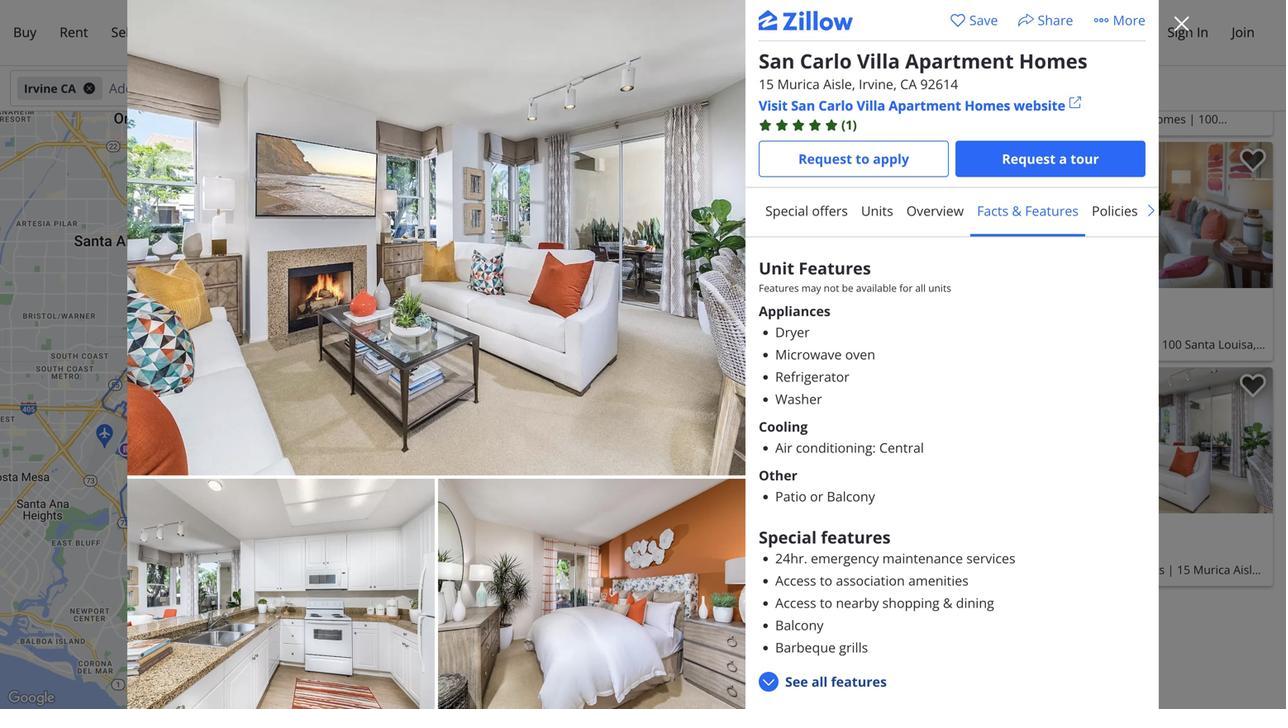 Task type: vqa. For each thing, say whether or not it's contained in the screenshot.
8 days ago
no



Task type: locate. For each thing, give the bounding box(es) containing it.
0 vertical spatial san
[[759, 48, 795, 74]]

san up filled star image in the right of the page
[[791, 97, 815, 114]]

to
[[856, 150, 869, 168], [820, 572, 832, 590], [820, 595, 832, 612]]

carlo up the (
[[819, 97, 853, 114]]

1 vertical spatial special
[[759, 526, 817, 549]]

1 horizontal spatial aisle,
[[1233, 562, 1262, 578]]

remove
[[514, 133, 561, 149]]

2 request from the left
[[1002, 150, 1056, 168]]

balcony right or
[[827, 488, 875, 506]]

0 vertical spatial 1
[[846, 117, 853, 133]]

trl,
[[686, 357, 703, 372]]

1 horizontal spatial 15
[[1177, 562, 1190, 578]]

& inside special features 24hr. emergency maintenance services access to association amenities access to nearby shopping & dining balcony barbeque grills
[[943, 595, 953, 612]]

carlo down '$4,475+'
[[1009, 562, 1037, 578]]

ca down clara
[[1022, 357, 1037, 372]]

1 right filled star image in the right of the page
[[846, 117, 853, 133]]

villa inside san carlo villa apartment homes 15 murica aisle, irvine, ca 92614
[[857, 48, 900, 74]]

3d down "piedmont,"
[[1005, 150, 1018, 164]]

vis,
[[898, 562, 916, 578]]

1 filled star image from the left
[[759, 118, 772, 132]]

bds inside $2,975+ 1 bd $3,455+ 2 bds
[[741, 317, 761, 333]]

1 horizontal spatial murica
[[1193, 562, 1230, 578]]

sell link
[[100, 11, 144, 55]]

1 inside $2,975+ 1 bd $3,455+ 2 bds
[[752, 293, 761, 316]]

15 inside san carlo villa apartment homes 15 murica aisle, irvine, ca 92614
[[759, 75, 774, 93]]

building photo 3 image
[[438, 479, 746, 710]]

solana apartment homes | 100 monte vis, irvine, ca link
[[686, 560, 966, 598]]

tour down hills
[[721, 376, 744, 389]]

1 horizontal spatial all
[[915, 281, 926, 295]]

chevron down image
[[592, 82, 605, 95], [584, 675, 596, 687]]

1 horizontal spatial save this home image
[[1240, 149, 1266, 173]]

offers
[[812, 202, 848, 220]]

balcony up 'barbeque'
[[775, 617, 824, 635]]

| inside 'santa clara apartment homes | 100 santa louisa, irvine, ca'
[[1153, 337, 1159, 353]]

advertise link
[[1020, 11, 1101, 55]]

zillow building page image
[[759, 10, 856, 31]]

3d tour for $2,975+ 1 bd
[[703, 150, 744, 164]]

special offers
[[765, 202, 848, 220]]

special up 24hr.
[[759, 526, 817, 549]]

2 vertical spatial san
[[986, 562, 1006, 578]]

0 vertical spatial chevron down image
[[592, 82, 605, 95]]

buy
[[13, 23, 37, 41]]

facts
[[977, 202, 1009, 220]]

bd inside $2,975+ 1 bd $3,455+ 2 bds
[[765, 293, 786, 316]]

1 horizontal spatial three dimensional image
[[993, 152, 1003, 162]]

92614
[[920, 75, 958, 93]]

0 horizontal spatial murica
[[777, 75, 820, 93]]

2 up hills
[[732, 317, 738, 333]]

ca down '$4,475+'
[[1022, 582, 1037, 598]]

features inside dropdown button
[[831, 674, 887, 691]]

ca down solana
[[686, 582, 701, 598]]

ca inside orchard hills apartment homes | 100 whispering trl, irvine, ca
[[742, 357, 757, 372]]

0 horizontal spatial three dimensional image
[[693, 378, 703, 388]]

special for offers
[[765, 202, 808, 220]]

save this home image
[[940, 149, 966, 173], [1240, 149, 1266, 173]]

carlo inside san carlo villa apartment homes | 15 murica aisle, irvine, ca
[[1009, 562, 1037, 578]]

central
[[879, 439, 924, 457]]

see
[[785, 674, 808, 691]]

features inside facts & features button
[[1025, 202, 1079, 220]]

association
[[836, 572, 905, 590]]

san down '$4,475+'
[[986, 562, 1006, 578]]

2 vertical spatial features
[[759, 281, 799, 295]]

cooling
[[759, 418, 808, 436]]

more image
[[1093, 12, 1110, 29]]

remove boundary button
[[499, 125, 653, 158]]

3d down orchard at top right
[[705, 376, 718, 389]]

carlo down loading...
[[800, 48, 852, 74]]

0 vertical spatial villa
[[857, 48, 900, 74]]

100 inside 'santa clara apartment homes | 100 santa louisa, irvine, ca'
[[1162, 337, 1182, 353]]

1 request from the left
[[798, 150, 852, 168]]

plus image
[[626, 627, 643, 644]]

villa right services on the bottom right
[[1040, 562, 1062, 578]]

1 horizontal spatial balcony
[[827, 488, 875, 506]]

chevron down image
[[333, 82, 346, 95], [436, 82, 450, 95], [720, 82, 733, 95], [820, 82, 833, 95], [470, 135, 484, 148]]

bd for $3,060+ 1 bd
[[765, 519, 786, 542]]

homes
[[1019, 48, 1087, 74], [965, 97, 1010, 114], [1148, 111, 1186, 127], [821, 337, 859, 353], [1111, 337, 1150, 353], [786, 562, 825, 578], [1126, 562, 1165, 578]]

irvine
[[24, 81, 58, 96]]

1 vertical spatial bd
[[765, 519, 786, 542]]

0 vertical spatial &
[[1012, 202, 1022, 220]]

2 santa from the left
[[1185, 337, 1215, 353]]

home loans
[[156, 23, 233, 41]]

1 for (
[[846, 117, 853, 133]]

features
[[821, 526, 891, 549], [831, 674, 887, 691]]

external navigation image
[[1069, 96, 1082, 109]]

1 up the $3,480+ 2 bds
[[752, 519, 761, 542]]

15 inside san carlo villa apartment homes | 15 murica aisle, irvine, ca
[[1177, 562, 1190, 578]]

2 2 from the top
[[732, 543, 738, 558]]

|
[[1189, 111, 1195, 127], [862, 337, 868, 353], [1153, 337, 1159, 353], [828, 562, 834, 578], [1168, 562, 1174, 578]]

see all features button
[[759, 673, 887, 693]]

keyboard shortcuts button
[[353, 699, 425, 710]]

0 vertical spatial special
[[765, 202, 808, 220]]

san down loading icon
[[759, 48, 795, 74]]

square
[[1045, 111, 1084, 127]]

0 vertical spatial to
[[856, 150, 869, 168]]

agent
[[256, 23, 292, 41]]

1 vertical spatial 1
[[752, 293, 761, 316]]

grills
[[839, 639, 868, 657]]

1 vertical spatial &
[[943, 595, 953, 612]]

& down "amenities"
[[943, 595, 953, 612]]

manage rentals link
[[899, 11, 1020, 55]]

bds for $4,450+ 3 bds
[[829, 543, 849, 558]]

features down request a tour button
[[1025, 202, 1079, 220]]

terms of use link
[[535, 700, 583, 710]]

100 inside woodbury square apartment homes | 100 piedmont, irvine, ca
[[1198, 111, 1218, 127]]

0 vertical spatial three dimensional image
[[993, 152, 1003, 162]]

balcony
[[827, 488, 875, 506], [775, 617, 824, 635]]

tour for $3,060+ 1 bd
[[721, 376, 744, 389]]

1 vertical spatial chevron down image
[[584, 675, 596, 687]]

solana
[[686, 562, 722, 578]]

request down filled star image in the right of the page
[[798, 150, 852, 168]]

three dimensional image
[[693, 152, 703, 162]]

carlo for san carlo villa apartment homes 15 murica aisle, irvine, ca 92614
[[800, 48, 852, 74]]

features down grills at the right
[[831, 674, 887, 691]]

features down the unit
[[759, 281, 799, 295]]

2 save this home image from the left
[[1240, 149, 1266, 173]]

0 horizontal spatial all
[[812, 674, 828, 691]]

bds right 3
[[829, 543, 849, 558]]

to down the emergency
[[820, 572, 832, 590]]

)
[[853, 117, 857, 133]]

hills
[[734, 337, 756, 353]]

save this home image for santa clara apartment homes | 100 santa louisa, irvine, ca
[[1240, 149, 1266, 173]]

2 bd from the top
[[765, 519, 786, 542]]

1 vertical spatial balcony
[[775, 617, 824, 635]]

san carlo villa apartment homes image
[[979, 368, 1273, 514]]

0 vertical spatial carlo
[[800, 48, 852, 74]]

facts & features
[[977, 202, 1079, 220]]

0 horizontal spatial request
[[798, 150, 852, 168]]

shortcuts
[[390, 700, 425, 710]]

ca left remove tag "icon" at left top
[[61, 81, 76, 96]]

1 horizontal spatial santa
[[1185, 337, 1215, 353]]

0 horizontal spatial &
[[943, 595, 953, 612]]

1 right $2,975+
[[752, 293, 761, 316]]

sign
[[1167, 23, 1193, 41]]

bd up dryer
[[765, 293, 786, 316]]

0 vertical spatial all
[[915, 281, 926, 295]]

san carlo villa apartment homes 15 murica aisle, irvine, ca 92614
[[759, 48, 1087, 93]]

features up the emergency
[[821, 526, 891, 549]]

irvine, inside san carlo villa apartment homes 15 murica aisle, irvine, ca 92614
[[859, 75, 897, 93]]

$4,475+
[[986, 543, 1029, 558]]

0 vertical spatial a
[[1059, 150, 1067, 168]]

three dimensional image down "piedmont,"
[[993, 152, 1003, 162]]

carlo
[[800, 48, 852, 74], [819, 97, 853, 114], [1009, 562, 1037, 578]]

1 horizontal spatial a
[[1059, 150, 1067, 168]]

2 vertical spatial villa
[[1040, 562, 1062, 578]]

all right "see"
[[812, 674, 828, 691]]

0 vertical spatial features
[[821, 526, 891, 549]]

(
[[841, 117, 846, 133]]

clear field image
[[231, 82, 244, 95]]

2 vertical spatial to
[[820, 595, 832, 612]]

three dimensional image
[[993, 152, 1003, 162], [693, 378, 703, 388]]

bds up hills
[[741, 317, 761, 333]]

solana apartment homes image
[[679, 368, 973, 514]]

0 horizontal spatial save this home image
[[940, 149, 966, 173]]

reviews
[[1151, 202, 1201, 220]]

irvine ca
[[24, 81, 76, 96]]

a left tour at the right
[[1059, 150, 1067, 168]]

filled star image
[[759, 118, 772, 132], [775, 118, 788, 132], [792, 118, 805, 132], [825, 118, 838, 132]]

1 vertical spatial villa
[[857, 97, 885, 114]]

join
[[1232, 23, 1255, 41]]

to left nearby
[[820, 595, 832, 612]]

1 vertical spatial san
[[791, 97, 815, 114]]

use
[[569, 700, 583, 710]]

ca up tour at the right
[[1081, 131, 1095, 147]]

sign in link
[[1156, 11, 1220, 55]]

agent finder
[[256, 23, 332, 41]]

santa
[[986, 337, 1016, 353], [1185, 337, 1215, 353]]

homes inside san carlo villa apartment homes 15 murica aisle, irvine, ca 92614
[[1019, 48, 1087, 74]]

bds down $3,060+ 1 bd
[[741, 543, 761, 558]]

aisle, inside san carlo villa apartment homes | 15 murica aisle, irvine, ca
[[1233, 562, 1262, 578]]

0 vertical spatial 2
[[732, 317, 738, 333]]

request a tour button
[[955, 141, 1146, 177]]

more
[[1113, 11, 1146, 29]]

whispering
[[894, 337, 955, 353]]

san inside san carlo villa apartment homes 15 murica aisle, irvine, ca 92614
[[759, 48, 795, 74]]

1 vertical spatial murica
[[1193, 562, 1230, 578]]

data
[[453, 700, 469, 710]]

website
[[1014, 97, 1065, 114]]

villa up )
[[857, 97, 885, 114]]

all right for
[[915, 281, 926, 295]]

barbeque
[[775, 639, 836, 657]]

bd up $4,450+
[[765, 519, 786, 542]]

carlo inside san carlo villa apartment homes 15 murica aisle, irvine, ca 92614
[[800, 48, 852, 74]]

google image
[[4, 688, 59, 710]]

buy link
[[2, 11, 48, 55]]

san inside san carlo villa apartment homes | 15 murica aisle, irvine, ca
[[986, 562, 1006, 578]]

1 vertical spatial 15
[[1177, 562, 1190, 578]]

access
[[775, 572, 816, 590], [775, 595, 816, 612]]

a inside button
[[1059, 150, 1067, 168]]

remove tag image
[[83, 82, 96, 95]]

map data ©2023 google
[[435, 700, 525, 710]]

1 for $2,975+
[[752, 293, 761, 316]]

google
[[499, 700, 525, 710]]

1 vertical spatial features
[[831, 674, 887, 691]]

tour right three dimensional image
[[721, 150, 744, 164]]

3
[[819, 543, 826, 558]]

| inside solana apartment homes | 100 monte vis, irvine, ca
[[828, 562, 834, 578]]

1 horizontal spatial request
[[1002, 150, 1056, 168]]

not
[[824, 281, 839, 295]]

a left map
[[619, 700, 624, 710]]

irvine, inside woodbury square apartment homes | 100 piedmont, irvine, ca
[[1044, 131, 1078, 147]]

villa up visit san carlo villa apartment homes website
[[857, 48, 900, 74]]

three dimensional image down trl,
[[693, 378, 703, 388]]

special inside button
[[765, 202, 808, 220]]

apartment inside woodbury square apartment homes | 100 piedmont, irvine, ca
[[1087, 111, 1145, 127]]

loans
[[196, 23, 233, 41]]

1 horizontal spatial &
[[1012, 202, 1022, 220]]

1 vertical spatial carlo
[[819, 97, 853, 114]]

3d right three dimensional image
[[705, 150, 718, 164]]

0 vertical spatial 15
[[759, 75, 774, 93]]

1 vertical spatial aisle,
[[1233, 562, 1262, 578]]

home
[[156, 23, 193, 41]]

1 vertical spatial all
[[812, 674, 828, 691]]

0 horizontal spatial 15
[[759, 75, 774, 93]]

murica
[[777, 75, 820, 93], [1193, 562, 1230, 578]]

special left offers
[[765, 202, 808, 220]]

features
[[1025, 202, 1079, 220], [799, 257, 871, 280], [759, 281, 799, 295]]

tour
[[721, 150, 744, 164], [1021, 150, 1044, 164], [721, 376, 744, 389]]

san
[[759, 48, 795, 74], [791, 97, 815, 114], [986, 562, 1006, 578]]

1 bd from the top
[[765, 293, 786, 316]]

0 horizontal spatial aisle,
[[823, 75, 855, 93]]

0 vertical spatial access
[[775, 572, 816, 590]]

features for features
[[759, 281, 799, 295]]

save this home button
[[927, 142, 973, 188], [1227, 142, 1273, 188], [1227, 368, 1273, 414]]

heart image
[[949, 12, 966, 29]]

ca down hills
[[742, 357, 757, 372]]

apartment inside san carlo villa apartment homes | 15 murica aisle, irvine, ca
[[1065, 562, 1123, 578]]

murica inside san carlo villa apartment homes | 15 murica aisle, irvine, ca
[[1193, 562, 1230, 578]]

& inside facts & features button
[[1012, 202, 1022, 220]]

1 vertical spatial a
[[619, 700, 624, 710]]

2 inside $2,975+ 1 bd $3,455+ 2 bds
[[732, 317, 738, 333]]

0 vertical spatial murica
[[777, 75, 820, 93]]

| inside woodbury square apartment homes | 100 piedmont, irvine, ca
[[1189, 111, 1195, 127]]

request a tour
[[1002, 150, 1099, 168]]

| inside orchard hills apartment homes | 100 whispering trl, irvine, ca
[[862, 337, 868, 353]]

2 vertical spatial carlo
[[1009, 562, 1037, 578]]

ca inside san carlo villa apartment homes 15 murica aisle, irvine, ca 92614
[[900, 75, 917, 93]]

1 vertical spatial 2
[[732, 543, 738, 558]]

a
[[1059, 150, 1067, 168], [619, 700, 624, 710]]

2 down $3,060+ 1 bd
[[732, 543, 738, 558]]

trail
[[775, 219, 802, 236]]

100 inside orchard hills apartment homes | 100 whispering trl, irvine, ca
[[871, 337, 891, 353]]

0 vertical spatial features
[[1025, 202, 1079, 220]]

1 access from the top
[[775, 572, 816, 590]]

3 filled star image from the left
[[792, 118, 805, 132]]

chevron down image up boundary
[[592, 82, 605, 95]]

0 horizontal spatial santa
[[986, 337, 1016, 353]]

santa left louisa,
[[1185, 337, 1215, 353]]

solana apartment homes | 100 monte vis, irvine, ca
[[686, 562, 952, 598]]

orchard hills apartment homes image
[[679, 142, 973, 288]]

villa for san carlo villa apartment homes | 15 murica aisle, irvine, ca
[[1040, 562, 1062, 578]]

0 horizontal spatial a
[[619, 700, 624, 710]]

0 horizontal spatial balcony
[[775, 617, 824, 635]]

chevron down image up report
[[584, 675, 596, 687]]

filters element
[[0, 66, 1286, 112]]

irvine, inside 'santa clara apartment homes | 100 santa louisa, irvine, ca'
[[986, 357, 1019, 372]]

refrigerator
[[775, 368, 849, 386]]

bd for $2,975+ 1 bd $3,455+ 2 bds
[[765, 293, 786, 316]]

1 vertical spatial three dimensional image
[[693, 378, 703, 388]]

loading...
[[804, 18, 860, 34]]

for
[[899, 281, 913, 295]]

1 2 from the top
[[732, 317, 738, 333]]

map
[[435, 700, 451, 710]]

special inside special features 24hr. emergency maintenance services access to association amenities access to nearby shopping & dining balcony barbeque grills
[[759, 526, 817, 549]]

santa left clara
[[986, 337, 1016, 353]]

1 save this home image from the left
[[940, 149, 966, 173]]

advertisement region
[[679, 0, 973, 136]]

main navigation
[[0, 0, 1286, 66]]

0 vertical spatial bd
[[765, 293, 786, 316]]

& right facts at the top
[[1012, 202, 1022, 220]]

request down "piedmont,"
[[1002, 150, 1056, 168]]

maintenance
[[882, 550, 963, 568]]

apartment inside san carlo villa apartment homes 15 murica aisle, irvine, ca 92614
[[905, 48, 1014, 74]]

services
[[966, 550, 1015, 568]]

villa inside san carlo villa apartment homes | 15 murica aisle, irvine, ca
[[1040, 562, 1062, 578]]

ca inside solana apartment homes | 100 monte vis, irvine, ca
[[686, 582, 701, 598]]

1 vertical spatial access
[[775, 595, 816, 612]]

ca up visit san carlo villa apartment homes website
[[900, 75, 917, 93]]

2 access from the top
[[775, 595, 816, 612]]

villa for san carlo villa apartment homes 15 murica aisle, irvine, ca 92614
[[857, 48, 900, 74]]

building photo 1 image
[[127, 0, 746, 476]]

advertise
[[1032, 23, 1089, 41]]

facts & features button
[[970, 188, 1085, 237]]

0 vertical spatial balcony
[[827, 488, 875, 506]]

a for request
[[1059, 150, 1067, 168]]

to left apply
[[856, 150, 869, 168]]

shopping
[[882, 595, 939, 612]]

units button
[[854, 188, 900, 234]]

rentals
[[963, 23, 1008, 41]]

$3,480+ 2 bds
[[686, 543, 761, 558]]

save this home image
[[1240, 374, 1266, 399]]

homes inside orchard hills apartment homes | 100 whispering trl, irvine, ca
[[821, 337, 859, 353]]

san carlo villa apartment homes | 15 murica aisle, irvine, ca
[[986, 562, 1262, 598]]

2 vertical spatial 1
[[752, 519, 761, 542]]

features up not
[[799, 257, 871, 280]]

conditioning:
[[796, 439, 876, 457]]

0 vertical spatial aisle,
[[823, 75, 855, 93]]



Task type: describe. For each thing, give the bounding box(es) containing it.
features inside special features 24hr. emergency maintenance services access to association amenities access to nearby shopping & dining balcony barbeque grills
[[821, 526, 891, 549]]

emergency
[[811, 550, 879, 568]]

washer
[[775, 391, 822, 408]]

woodbury square apartment homes | 100 piedmont, irvine, ca link
[[986, 109, 1266, 147]]

san for san carlo villa apartment homes | 15 murica aisle, irvine, ca
[[986, 562, 1006, 578]]

3d tour for $3,060+ 1 bd
[[703, 376, 744, 389]]

amenities
[[908, 572, 969, 590]]

air
[[775, 439, 792, 457]]

search image
[[233, 82, 246, 95]]

filled star image
[[808, 118, 822, 132]]

minus image
[[626, 670, 643, 687]]

save this home button for santa clara apartment homes | 100 santa louisa, irvine, ca
[[1227, 142, 1273, 188]]

report a map error
[[593, 700, 661, 710]]

overview
[[906, 202, 964, 220]]

$3,480+
[[686, 543, 729, 558]]

1 for $3,060+
[[752, 519, 761, 542]]

a for report
[[619, 700, 624, 710]]

chevron right image
[[1145, 204, 1158, 217]]

request for request to apply
[[798, 150, 852, 168]]

map region
[[0, 91, 758, 710]]

irvine, inside solana apartment homes | 100 monte vis, irvine, ca
[[919, 562, 952, 578]]

save this home image for orchard hills apartment homes | 100 whispering trl, irvine, ca
[[940, 149, 966, 173]]

features for &
[[1025, 202, 1079, 220]]

building photo 2 image
[[127, 479, 435, 710]]

report a map error link
[[593, 700, 661, 710]]

100 inside solana apartment homes | 100 monte vis, irvine, ca
[[837, 562, 857, 578]]

apartment inside 'santa clara apartment homes | 100 santa louisa, irvine, ca'
[[1050, 337, 1108, 353]]

3d for $2,975+ 1 bd
[[705, 150, 718, 164]]

three dimensional image for santa clara apartment homes | 100 santa louisa, irvine, ca
[[993, 152, 1003, 162]]

san for san carlo villa apartment homes 15 murica aisle, irvine, ca 92614
[[759, 48, 795, 74]]

1 vertical spatial to
[[820, 572, 832, 590]]

100 for orchard hills apartment homes | 100 whispering trl, irvine, ca
[[871, 337, 891, 353]]

aisle, inside san carlo villa apartment homes 15 murica aisle, irvine, ca 92614
[[823, 75, 855, 93]]

request for request a tour
[[1002, 150, 1056, 168]]

save this home button for orchard hills apartment homes | 100 whispering trl, irvine, ca
[[927, 142, 973, 188]]

overview button
[[900, 188, 970, 234]]

( 1 )
[[841, 117, 857, 133]]

close image
[[1172, 14, 1192, 34]]

units
[[861, 202, 893, 220]]

finder
[[295, 23, 332, 41]]

of
[[560, 700, 567, 710]]

keyboard shortcuts
[[353, 700, 425, 710]]

keyboard
[[353, 700, 388, 710]]

tour for $2,975+ 1 bd
[[721, 150, 744, 164]]

save this home button for san carlo villa apartment homes | 15 murica aisle, irvine, ca
[[1227, 368, 1273, 414]]

4 filled star image from the left
[[825, 118, 838, 132]]

visit san carlo villa apartment homes website
[[759, 97, 1065, 114]]

balcony inside other patio or balcony
[[827, 488, 875, 506]]

reviews button
[[1144, 188, 1207, 234]]

units
[[928, 281, 951, 295]]

orchard
[[686, 337, 731, 353]]

santa clara apartment homes | 100 santa louisa, irvine, ca link
[[986, 335, 1266, 372]]

100 for santa clara apartment homes | 100 santa louisa, irvine, ca
[[1162, 337, 1182, 353]]

may
[[801, 281, 821, 295]]

murica inside san carlo villa apartment homes 15 murica aisle, irvine, ca 92614
[[777, 75, 820, 93]]

error
[[644, 700, 661, 710]]

sell
[[111, 23, 133, 41]]

orchard hills apartment homes | 100 whispering trl, irvine, ca link
[[686, 335, 966, 372]]

homes inside solana apartment homes | 100 monte vis, irvine, ca
[[786, 562, 825, 578]]

homes inside woodbury square apartment homes | 100 piedmont, irvine, ca
[[1148, 111, 1186, 127]]

1 santa from the left
[[986, 337, 1016, 353]]

ca inside san carlo villa apartment homes | 15 murica aisle, irvine, ca
[[1022, 582, 1037, 598]]

$3,455+
[[686, 317, 729, 333]]

homes inside 'santa clara apartment homes | 100 santa louisa, irvine, ca'
[[1111, 337, 1150, 353]]

all inside see all features dropdown button
[[812, 674, 828, 691]]

irvine, inside san carlo villa apartment homes | 15 murica aisle, irvine, ca
[[986, 582, 1019, 598]]

visit san carlo villa apartment homes website link
[[759, 96, 1146, 116]]

1 vertical spatial features
[[799, 257, 871, 280]]

ca inside woodbury square apartment homes | 100 piedmont, irvine, ca
[[1081, 131, 1095, 147]]

unit
[[759, 257, 794, 280]]

appliances
[[759, 302, 831, 320]]

sign in
[[1167, 23, 1209, 41]]

report
[[593, 700, 617, 710]]

woodbury square apartment homes | 100 piedmont, irvine, ca
[[986, 111, 1218, 147]]

monte
[[860, 562, 895, 578]]

unit features features may not be available for all units appliances dryer microwave oven refrigerator washer
[[759, 257, 951, 408]]

help link
[[1102, 11, 1154, 55]]

manage rentals
[[910, 23, 1008, 41]]

santa clara apartment homes image
[[979, 142, 1273, 288]]

apartment inside solana apartment homes | 100 monte vis, irvine, ca
[[725, 562, 783, 578]]

2 filled star image from the left
[[775, 118, 788, 132]]

to inside button
[[856, 150, 869, 168]]

loading image
[[791, 20, 806, 36]]

ca inside filters element
[[61, 81, 76, 96]]

home loans link
[[144, 11, 245, 55]]

visit
[[759, 97, 788, 114]]

3d for $3,060+ 1 bd
[[705, 376, 718, 389]]

chevron down image inside filters element
[[592, 82, 605, 95]]

policies
[[1092, 202, 1138, 220]]

louisa,
[[1218, 337, 1256, 353]]

share
[[1038, 11, 1073, 29]]

$4,450+
[[774, 543, 816, 558]]

| inside san carlo villa apartment homes | 15 murica aisle, irvine, ca
[[1168, 562, 1174, 578]]

in
[[1197, 23, 1209, 41]]

| for santa clara apartment homes | 100 santa louisa, irvine, ca
[[1153, 337, 1159, 353]]

carlo for san carlo villa apartment homes | 15 murica aisle, irvine, ca
[[1009, 562, 1037, 578]]

irvine, inside orchard hills apartment homes | 100 whispering trl, irvine, ca
[[706, 357, 739, 372]]

100 for woodbury square apartment homes | 100 piedmont, irvine, ca
[[1198, 111, 1218, 127]]

homes inside san carlo villa apartment homes | 15 murica aisle, irvine, ca
[[1126, 562, 1165, 578]]

clara
[[1019, 337, 1047, 353]]

bds for $3,480+ 2 bds
[[741, 543, 761, 558]]

share button
[[1018, 10, 1073, 30]]

or
[[810, 488, 823, 506]]

$2,975+ 1 bd $3,455+ 2 bds
[[686, 293, 786, 333]]

balcony inside special features 24hr. emergency maintenance services access to association amenities access to nearby shopping & dining balcony barbeque grills
[[775, 617, 824, 635]]

woodbury
[[986, 111, 1042, 127]]

special for features
[[759, 526, 817, 549]]

dryer
[[775, 324, 810, 341]]

apartment inside orchard hills apartment homes | 100 whispering trl, irvine, ca
[[759, 337, 818, 353]]

help
[[1114, 23, 1143, 41]]

| for woodbury square apartment homes | 100 piedmont, irvine, ca
[[1189, 111, 1195, 127]]

$3,060+ 1 bd
[[686, 519, 786, 542]]

special offers button
[[759, 188, 854, 234]]

| for orchard hills apartment homes | 100 whispering trl, irvine, ca
[[862, 337, 868, 353]]

$4,450+ 3 bds
[[774, 543, 849, 558]]

see all features
[[785, 674, 887, 691]]

terms
[[535, 700, 558, 710]]

map
[[626, 700, 642, 710]]

manage
[[910, 23, 960, 41]]

ca inside 'santa clara apartment homes | 100 santa louisa, irvine, ca'
[[1022, 357, 1037, 372]]

three dimensional image for solana apartment homes | 100 monte vis, irvine, ca
[[693, 378, 703, 388]]

$2,975+
[[686, 293, 747, 316]]

tour down "piedmont,"
[[1021, 150, 1044, 164]]

24hr.
[[775, 550, 807, 568]]

$3,060+
[[686, 519, 747, 542]]

all inside unit features features may not be available for all units appliances dryer microwave oven refrigerator washer
[[915, 281, 926, 295]]

dining
[[956, 595, 994, 612]]

zillow logo image
[[577, 20, 709, 49]]

close image
[[626, 136, 638, 147]]

join link
[[1220, 11, 1266, 55]]



